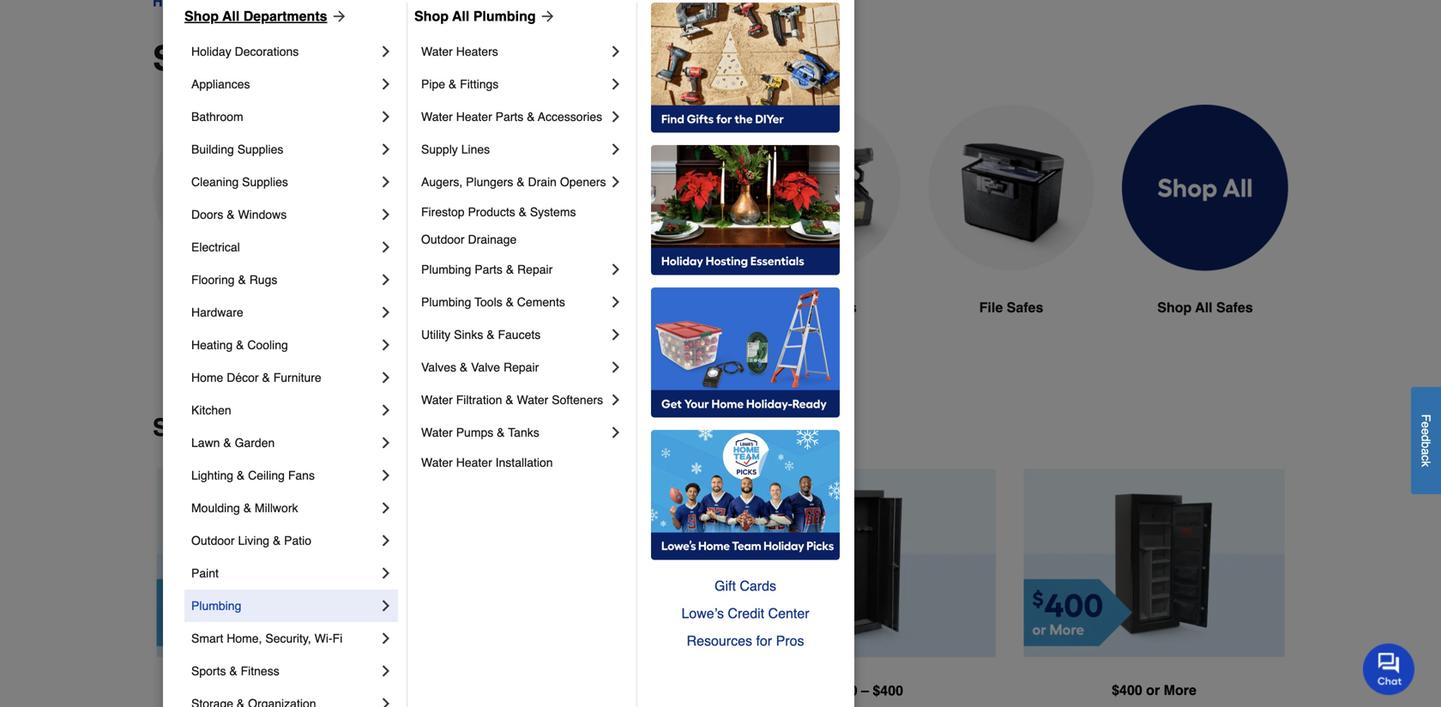 Task type: locate. For each thing, give the bounding box(es) containing it.
millwork
[[255, 501, 298, 515]]

systems
[[530, 205, 576, 219]]

1 shop from the left
[[185, 8, 219, 24]]

& inside lighting & ceiling fans link
[[237, 469, 245, 482]]

0 horizontal spatial all
[[222, 8, 240, 24]]

products
[[468, 205, 516, 219]]

& left ceiling
[[237, 469, 245, 482]]

shop for shop all departments
[[185, 8, 219, 24]]

plumbing up smart
[[191, 599, 242, 613]]

0 horizontal spatial shop
[[185, 8, 219, 24]]

price
[[325, 414, 384, 442]]

0 horizontal spatial arrow right image
[[327, 8, 348, 25]]

arrow right image up holiday decorations link
[[327, 8, 348, 25]]

smart
[[191, 632, 223, 645]]

chevron right image for pipe & fittings
[[608, 76, 625, 93]]

2 shop from the left
[[415, 8, 449, 24]]

chevron right image for electrical
[[378, 239, 395, 256]]

all for departments
[[222, 8, 240, 24]]

1 heater from the top
[[456, 110, 492, 124]]

gun
[[396, 300, 424, 315]]

$200 – $400
[[827, 683, 904, 699]]

& left drain
[[517, 175, 525, 189]]

1 vertical spatial home
[[191, 371, 223, 385]]

supplies
[[237, 142, 284, 156], [242, 175, 288, 189]]

arrow right image
[[327, 8, 348, 25], [536, 8, 557, 25]]

0 horizontal spatial shop
[[153, 414, 213, 442]]

safes
[[153, 39, 244, 78], [250, 300, 286, 315], [427, 300, 464, 315], [627, 300, 663, 315], [821, 300, 857, 315], [1007, 300, 1044, 315], [1217, 300, 1254, 315], [220, 414, 284, 442]]

plumbing
[[474, 8, 536, 24], [421, 263, 472, 276], [421, 295, 472, 309], [191, 599, 242, 613]]

$99 or less. image
[[156, 469, 418, 657]]

fi
[[333, 632, 343, 645]]

water down water pumps & tanks
[[421, 456, 453, 469]]

doors & windows link
[[191, 198, 378, 231]]

& left tanks
[[497, 426, 505, 439]]

& right sinks on the top left of the page
[[487, 328, 495, 342]]

rugs
[[250, 273, 278, 287]]

electrical
[[191, 240, 240, 254]]

0 vertical spatial outdoor
[[421, 233, 465, 246]]

1 vertical spatial outdoor
[[191, 534, 235, 548]]

arrow right image up "water heaters" link
[[536, 8, 557, 25]]

& inside moulding & millwork link
[[244, 501, 252, 515]]

chevron right image for heating & cooling
[[378, 336, 395, 354]]

0 vertical spatial parts
[[496, 110, 524, 124]]

& right doors
[[227, 208, 235, 221]]

augers,
[[421, 175, 463, 189]]

chevron right image for outdoor living & patio
[[378, 532, 395, 549]]

augers, plungers & drain openers
[[421, 175, 606, 189]]

outdoor for outdoor drainage
[[421, 233, 465, 246]]

cleaning supplies link
[[191, 166, 378, 198]]

supply lines link
[[421, 133, 608, 166]]

file safes
[[980, 300, 1044, 315]]

water heaters link
[[421, 35, 608, 68]]

less
[[294, 682, 325, 698]]

1 vertical spatial repair
[[504, 360, 539, 374]]

bathroom
[[191, 110, 244, 124]]

2 arrow right image from the left
[[536, 8, 557, 25]]

plumbing for plumbing parts & repair
[[421, 263, 472, 276]]

home for home safes
[[585, 300, 623, 315]]

plumbing inside plumbing parts & repair 'link'
[[421, 263, 472, 276]]

& inside flooring & rugs link
[[238, 273, 246, 287]]

shop all plumbing link
[[415, 6, 557, 27]]

parts up supply lines link
[[496, 110, 524, 124]]

c
[[1420, 455, 1434, 461]]

1 vertical spatial shop
[[153, 414, 213, 442]]

0 vertical spatial repair
[[518, 263, 553, 276]]

sports & fitness
[[191, 664, 280, 678]]

kitchen
[[191, 403, 231, 417]]

water for water heater installation
[[421, 456, 453, 469]]

& left "valve"
[[460, 360, 468, 374]]

& left millwork
[[244, 501, 252, 515]]

plumbing inside plumbing tools & cements link
[[421, 295, 472, 309]]

e up d
[[1420, 422, 1434, 428]]

& right "décor"
[[262, 371, 270, 385]]

& right tools
[[506, 295, 514, 309]]

shop up water heaters
[[415, 8, 449, 24]]

& inside plumbing tools & cements link
[[506, 295, 514, 309]]

arrow right image for shop all plumbing
[[536, 8, 557, 25]]

water pumps & tanks
[[421, 426, 540, 439]]

chevron right image for flooring & rugs
[[378, 271, 395, 288]]

paint
[[191, 566, 219, 580]]

& inside sports & fitness link
[[229, 664, 237, 678]]

for
[[757, 633, 773, 649]]

plumbing inside shop all plumbing link
[[474, 8, 536, 24]]

kitchen link
[[191, 394, 378, 427]]

& inside plumbing parts & repair 'link'
[[506, 263, 514, 276]]

1 vertical spatial heater
[[456, 456, 492, 469]]

supplies up windows
[[242, 175, 288, 189]]

& inside utility sinks & faucets link
[[487, 328, 495, 342]]

0 vertical spatial heater
[[456, 110, 492, 124]]

arrow right image inside shop all plumbing link
[[536, 8, 557, 25]]

safes for chest safes
[[821, 300, 857, 315]]

safes for gun safes
[[427, 300, 464, 315]]

arrow right image for shop all departments
[[327, 8, 348, 25]]

1 horizontal spatial shop
[[1158, 300, 1192, 315]]

0 horizontal spatial home
[[191, 371, 223, 385]]

lighting & ceiling fans link
[[191, 459, 378, 492]]

2 horizontal spatial all
[[1196, 300, 1213, 315]]

supplies for cleaning supplies
[[242, 175, 288, 189]]

safes for home safes
[[627, 300, 663, 315]]

home inside home décor & furniture link
[[191, 371, 223, 385]]

or
[[276, 682, 290, 698]]

file
[[980, 300, 1004, 315]]

water heater parts & accessories
[[421, 110, 603, 124]]

heating & cooling link
[[191, 329, 378, 361]]

water up the supply
[[421, 110, 453, 124]]

& left "cooling"
[[236, 338, 244, 352]]

by
[[290, 414, 318, 442]]

sports & fitness link
[[191, 655, 378, 688]]

0 vertical spatial supplies
[[237, 142, 284, 156]]

chevron right image for paint
[[378, 565, 395, 582]]

shop all. image
[[1123, 105, 1289, 272]]

center
[[769, 606, 810, 621]]

plumbing for plumbing
[[191, 599, 242, 613]]

find gifts for the diyer. image
[[651, 3, 840, 133]]

shop all safes link
[[1123, 105, 1289, 359]]

a black honeywell chest safe with the top open. image
[[735, 105, 901, 271]]

home safes
[[585, 300, 663, 315]]

chevron right image for water heater parts & accessories
[[608, 108, 625, 125]]

utility sinks & faucets link
[[421, 318, 608, 351]]

heater down pumps at the left of page
[[456, 456, 492, 469]]

firestop products & systems link
[[421, 198, 625, 226]]

2 e from the top
[[1420, 428, 1434, 435]]

home up "kitchen"
[[191, 371, 223, 385]]

parts down the drainage
[[475, 263, 503, 276]]

resources for pros
[[687, 633, 805, 649]]

shop up holiday
[[185, 8, 219, 24]]

2 heater from the top
[[456, 456, 492, 469]]

& inside water heater parts & accessories link
[[527, 110, 535, 124]]

supplies inside building supplies link
[[237, 142, 284, 156]]

water down valves
[[421, 393, 453, 407]]

plumbing down outdoor drainage
[[421, 263, 472, 276]]

home décor & furniture link
[[191, 361, 378, 394]]

living
[[238, 534, 270, 548]]

chevron right image
[[608, 43, 625, 60], [608, 76, 625, 93], [608, 108, 625, 125], [608, 173, 625, 191], [378, 206, 395, 223], [378, 239, 395, 256], [378, 271, 395, 288], [608, 294, 625, 311], [378, 336, 395, 354], [608, 424, 625, 441], [378, 434, 395, 451], [378, 467, 395, 484], [378, 565, 395, 582], [378, 597, 395, 615], [378, 630, 395, 647]]

chevron right image for water heaters
[[608, 43, 625, 60]]

water up pipe
[[421, 45, 453, 58]]

1 horizontal spatial arrow right image
[[536, 8, 557, 25]]

plumbing up utility
[[421, 295, 472, 309]]

repair down faucets
[[504, 360, 539, 374]]

faucets
[[498, 328, 541, 342]]

chevron right image for supply lines
[[608, 141, 625, 158]]

water heater parts & accessories link
[[421, 100, 608, 133]]

accessories
[[538, 110, 603, 124]]

& inside lawn & garden link
[[223, 436, 231, 450]]

parts
[[496, 110, 524, 124], [475, 263, 503, 276]]

repair down "outdoor drainage" link
[[518, 263, 553, 276]]

1 vertical spatial supplies
[[242, 175, 288, 189]]

shop all departments
[[185, 8, 327, 24]]

heater inside water heater parts & accessories link
[[456, 110, 492, 124]]

heater up lines on the top of the page
[[456, 110, 492, 124]]

chevron right image for plumbing tools & cements
[[608, 294, 625, 311]]

supplies up cleaning supplies
[[237, 142, 284, 156]]

sports
[[191, 664, 226, 678]]

chevron right image for water pumps & tanks
[[608, 424, 625, 441]]

repair for plumbing parts & repair
[[518, 263, 553, 276]]

0 horizontal spatial outdoor
[[191, 534, 235, 548]]

cements
[[517, 295, 565, 309]]

fitness
[[241, 664, 280, 678]]

1 vertical spatial parts
[[475, 263, 503, 276]]

home right cements
[[585, 300, 623, 315]]

heater for installation
[[456, 456, 492, 469]]

plumbing tools & cements
[[421, 295, 565, 309]]

0 vertical spatial home
[[585, 300, 623, 315]]

chest
[[779, 300, 817, 315]]

valves & valve repair
[[421, 360, 539, 374]]

$400 or more. image
[[1024, 469, 1286, 657]]

e up b
[[1420, 428, 1434, 435]]

repair inside 'link'
[[518, 263, 553, 276]]

lighting
[[191, 469, 234, 482]]

1 arrow right image from the left
[[327, 8, 348, 25]]

supply
[[421, 142, 458, 156]]

paint link
[[191, 557, 378, 590]]

1 horizontal spatial shop
[[415, 8, 449, 24]]

& right filtration
[[506, 393, 514, 407]]

shop
[[1158, 300, 1192, 315], [153, 414, 213, 442]]

shop for shop all plumbing
[[415, 8, 449, 24]]

outdoor down firestop
[[421, 233, 465, 246]]

décor
[[227, 371, 259, 385]]

chevron right image
[[378, 43, 395, 60], [378, 76, 395, 93], [378, 108, 395, 125], [378, 141, 395, 158], [608, 141, 625, 158], [378, 173, 395, 191], [608, 261, 625, 278], [378, 304, 395, 321], [608, 326, 625, 343], [608, 359, 625, 376], [378, 369, 395, 386], [608, 391, 625, 409], [378, 402, 395, 419], [378, 500, 395, 517], [378, 532, 395, 549], [378, 663, 395, 680], [378, 695, 395, 707]]

plumbing up "water heaters" link
[[474, 8, 536, 24]]

arrow right image inside the shop all departments link
[[327, 8, 348, 25]]

1 horizontal spatial all
[[452, 8, 470, 24]]

chevron right image for hardware
[[378, 304, 395, 321]]

home inside home safes link
[[585, 300, 623, 315]]

installation
[[496, 456, 553, 469]]

home for home décor & furniture
[[191, 371, 223, 385]]

& right sports
[[229, 664, 237, 678]]

& left 'patio'
[[273, 534, 281, 548]]

0 vertical spatial shop
[[1158, 300, 1192, 315]]

drainage
[[468, 233, 517, 246]]

heater inside water heater installation link
[[456, 456, 492, 469]]

parts inside water heater parts & accessories link
[[496, 110, 524, 124]]

lawn & garden link
[[191, 427, 378, 459]]

credit
[[728, 606, 765, 621]]

a black sentrysafe home safe with the door ajar. image
[[541, 105, 707, 271]]

& right pipe
[[449, 77, 457, 91]]

chevron right image for water filtration & water softeners
[[608, 391, 625, 409]]

& right lawn
[[223, 436, 231, 450]]

outdoor down moulding
[[191, 534, 235, 548]]

parts inside plumbing parts & repair 'link'
[[475, 263, 503, 276]]

repair
[[518, 263, 553, 276], [504, 360, 539, 374]]

& inside water filtration & water softeners "link"
[[506, 393, 514, 407]]

lowe's credit center
[[682, 606, 810, 621]]

appliances
[[191, 77, 250, 91]]

& down "outdoor drainage" link
[[506, 263, 514, 276]]

water up tanks
[[517, 393, 549, 407]]

shop
[[185, 8, 219, 24], [415, 8, 449, 24]]

chest safes
[[779, 300, 857, 315]]

supplies inside cleaning supplies link
[[242, 175, 288, 189]]

$200 to $400. image
[[735, 469, 997, 658]]

doors & windows
[[191, 208, 287, 221]]

chevron right image for bathroom
[[378, 108, 395, 125]]

plumbing inside plumbing link
[[191, 599, 242, 613]]

repair for valves & valve repair
[[504, 360, 539, 374]]

water left pumps at the left of page
[[421, 426, 453, 439]]

fireproof safes
[[186, 300, 286, 315]]

outdoor
[[421, 233, 465, 246], [191, 534, 235, 548]]

& left rugs
[[238, 273, 246, 287]]

plumbing for plumbing tools & cements
[[421, 295, 472, 309]]

& up supply lines link
[[527, 110, 535, 124]]

1 horizontal spatial home
[[585, 300, 623, 315]]

outdoor drainage
[[421, 233, 517, 246]]

1 horizontal spatial outdoor
[[421, 233, 465, 246]]

& up "outdoor drainage" link
[[519, 205, 527, 219]]



Task type: describe. For each thing, give the bounding box(es) containing it.
& inside outdoor living & patio link
[[273, 534, 281, 548]]

chevron right image for cleaning supplies
[[378, 173, 395, 191]]

safes for file safes
[[1007, 300, 1044, 315]]

& inside heating & cooling link
[[236, 338, 244, 352]]

chevron right image for appliances
[[378, 76, 395, 93]]

flooring & rugs
[[191, 273, 278, 287]]

supplies for building supplies
[[237, 142, 284, 156]]

& inside doors & windows 'link'
[[227, 208, 235, 221]]

d
[[1420, 435, 1434, 442]]

water filtration & water softeners
[[421, 393, 604, 407]]

gift
[[715, 578, 736, 594]]

fittings
[[460, 77, 499, 91]]

garden
[[235, 436, 275, 450]]

a black sentrysafe file safe with a key in the lock and the lid ajar. image
[[929, 105, 1095, 271]]

holiday decorations
[[191, 45, 299, 58]]

pumps
[[456, 426, 494, 439]]

water heater installation link
[[421, 449, 625, 476]]

home,
[[227, 632, 262, 645]]

security,
[[266, 632, 311, 645]]

valves
[[421, 360, 457, 374]]

cooling
[[248, 338, 288, 352]]

electrical link
[[191, 231, 378, 264]]

a black sentrysafe fireproof safe. image
[[153, 105, 319, 271]]

hardware
[[191, 306, 243, 319]]

$99 or less
[[249, 682, 325, 698]]

chevron right image for doors & windows
[[378, 206, 395, 223]]

valve
[[471, 360, 500, 374]]

& inside firestop products & systems link
[[519, 205, 527, 219]]

& inside water pumps & tanks link
[[497, 426, 505, 439]]

pipe
[[421, 77, 445, 91]]

wi-
[[315, 632, 333, 645]]

flooring & rugs link
[[191, 264, 378, 296]]

safes for fireproof safes
[[250, 300, 286, 315]]

water for water pumps & tanks
[[421, 426, 453, 439]]

all for safes
[[1196, 300, 1213, 315]]

get your home holiday-ready. image
[[651, 288, 840, 418]]

f
[[1420, 414, 1434, 422]]

shop all plumbing
[[415, 8, 536, 24]]

water for water heater parts & accessories
[[421, 110, 453, 124]]

water heater installation
[[421, 456, 553, 469]]

softeners
[[552, 393, 604, 407]]

outdoor drainage link
[[421, 226, 625, 253]]

k
[[1420, 461, 1434, 467]]

cards
[[740, 578, 777, 594]]

–
[[862, 683, 869, 699]]

more
[[1164, 682, 1197, 698]]

openers
[[560, 175, 606, 189]]

augers, plungers & drain openers link
[[421, 166, 608, 198]]

chevron right image for lighting & ceiling fans
[[378, 467, 395, 484]]

chevron right image for lawn & garden
[[378, 434, 395, 451]]

holiday hosting essentials. image
[[651, 145, 840, 276]]

chevron right image for building supplies
[[378, 141, 395, 158]]

$400 or
[[1112, 682, 1161, 698]]

chevron right image for holiday decorations
[[378, 43, 395, 60]]

chevron right image for home décor & furniture
[[378, 369, 395, 386]]

water heaters
[[421, 45, 498, 58]]

shop for shop all safes
[[1158, 300, 1192, 315]]

file safes link
[[929, 105, 1095, 359]]

& inside the augers, plungers & drain openers link
[[517, 175, 525, 189]]

outdoor for outdoor living & patio
[[191, 534, 235, 548]]

gift cards
[[715, 578, 777, 594]]

water for water heaters
[[421, 45, 453, 58]]

plungers
[[466, 175, 514, 189]]

lowe's home team holiday picks. image
[[651, 430, 840, 560]]

plumbing parts & repair
[[421, 263, 553, 276]]

chevron right image for moulding & millwork
[[378, 500, 395, 517]]

& inside home décor & furniture link
[[262, 371, 270, 385]]

chevron right image for valves & valve repair
[[608, 359, 625, 376]]

water filtration & water softeners link
[[421, 384, 608, 416]]

valves & valve repair link
[[421, 351, 608, 384]]

& inside pipe & fittings link
[[449, 77, 457, 91]]

lines
[[462, 142, 490, 156]]

chevron right image for sports & fitness
[[378, 663, 395, 680]]

water for water filtration & water softeners
[[421, 393, 453, 407]]

safes for shop safes by price
[[220, 414, 284, 442]]

$400
[[873, 683, 904, 699]]

chevron right image for plumbing parts & repair
[[608, 261, 625, 278]]

firestop
[[421, 205, 465, 219]]

appliances link
[[191, 68, 378, 100]]

fireproof
[[186, 300, 246, 315]]

gun safes
[[396, 300, 464, 315]]

pros
[[776, 633, 805, 649]]

shop for shop safes by price
[[153, 414, 213, 442]]

chevron right image for plumbing
[[378, 597, 395, 615]]

$99
[[249, 682, 272, 698]]

building supplies
[[191, 142, 284, 156]]

sinks
[[454, 328, 484, 342]]

smart home, security, wi-fi
[[191, 632, 343, 645]]

all for plumbing
[[452, 8, 470, 24]]

fans
[[288, 469, 315, 482]]

chevron right image for kitchen
[[378, 402, 395, 419]]

building supplies link
[[191, 133, 378, 166]]

1 e from the top
[[1420, 422, 1434, 428]]

resources
[[687, 633, 753, 649]]

holiday
[[191, 45, 231, 58]]

a tall black sports afield gun safe. image
[[347, 105, 513, 271]]

plumbing tools & cements link
[[421, 286, 608, 318]]

f e e d b a c k
[[1420, 414, 1434, 467]]

$100 to $200. image
[[445, 469, 707, 657]]

moulding
[[191, 501, 240, 515]]

cleaning supplies
[[191, 175, 288, 189]]

ceiling
[[248, 469, 285, 482]]

lighting & ceiling fans
[[191, 469, 315, 482]]

chevron right image for augers, plungers & drain openers
[[608, 173, 625, 191]]

chevron right image for smart home, security, wi-fi
[[378, 630, 395, 647]]

filtration
[[456, 393, 502, 407]]

plumbing link
[[191, 590, 378, 622]]

heaters
[[456, 45, 498, 58]]

chevron right image for utility sinks & faucets
[[608, 326, 625, 343]]

home décor & furniture
[[191, 371, 322, 385]]

utility sinks & faucets
[[421, 328, 541, 342]]

chest safes link
[[735, 105, 901, 359]]

& inside valves & valve repair link
[[460, 360, 468, 374]]

heater for parts
[[456, 110, 492, 124]]

chat invite button image
[[1364, 643, 1416, 695]]

tools
[[475, 295, 503, 309]]



Task type: vqa. For each thing, say whether or not it's contained in the screenshot.
Outdoor to the left
yes



